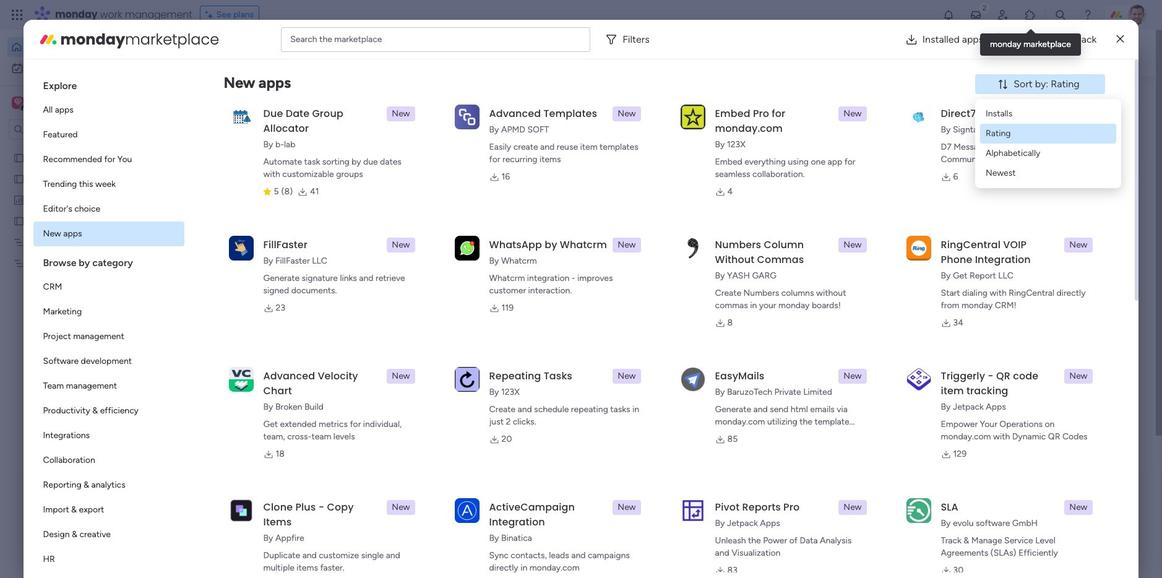 Task type: vqa. For each thing, say whether or not it's contained in the screenshot.
Heading
yes



Task type: locate. For each thing, give the bounding box(es) containing it.
1 vertical spatial terry turtle image
[[258, 554, 282, 578]]

0 vertical spatial heading
[[33, 69, 184, 98]]

templates image image
[[932, 249, 1096, 335]]

0 horizontal spatial component image
[[462, 245, 474, 257]]

0 horizontal spatial dapulse x slim image
[[1088, 90, 1103, 105]]

component image for add to favorites icon
[[462, 245, 474, 257]]

circle o image up circle o icon
[[940, 164, 948, 173]]

monday marketplace image
[[1025, 9, 1037, 21], [38, 29, 58, 49]]

terry turtle image
[[258, 509, 282, 534]]

1 circle o image from the top
[[940, 148, 948, 157]]

search everything image
[[1055, 9, 1067, 21]]

circle o image down check circle image
[[940, 148, 948, 157]]

list box
[[33, 69, 184, 578], [0, 145, 158, 441]]

1 horizontal spatial terry turtle image
[[1128, 5, 1148, 25]]

option
[[7, 37, 150, 57], [7, 58, 150, 78], [33, 98, 184, 123], [33, 123, 184, 147], [0, 146, 158, 149], [33, 147, 184, 172], [33, 172, 184, 197], [33, 197, 184, 222], [33, 222, 184, 246], [33, 275, 184, 300], [33, 300, 184, 324], [33, 324, 184, 349], [33, 349, 184, 374], [33, 374, 184, 399], [33, 399, 184, 423], [33, 423, 184, 448], [33, 448, 184, 473], [33, 473, 184, 498], [33, 498, 184, 523], [33, 523, 184, 547], [33, 547, 184, 572]]

0 horizontal spatial terry turtle image
[[258, 554, 282, 578]]

0 vertical spatial circle o image
[[940, 148, 948, 157]]

1 horizontal spatial monday marketplace image
[[1025, 9, 1037, 21]]

0 vertical spatial dapulse x slim image
[[1117, 32, 1125, 47]]

1 vertical spatial monday marketplace image
[[38, 29, 58, 49]]

1 vertical spatial circle o image
[[940, 164, 948, 173]]

1 horizontal spatial component image
[[681, 245, 692, 257]]

v2 bolt switch image
[[1028, 46, 1035, 60]]

0 vertical spatial monday marketplace image
[[1025, 9, 1037, 21]]

public dashboard image
[[681, 226, 695, 240]]

update feed image
[[970, 9, 983, 21]]

public dashboard image
[[13, 194, 25, 206]]

workspace selection element
[[12, 95, 103, 111]]

app logo image
[[229, 104, 254, 129], [455, 104, 480, 129], [681, 104, 706, 129], [907, 104, 932, 129], [229, 236, 254, 261], [455, 236, 480, 261], [681, 236, 706, 261], [907, 236, 932, 261], [229, 367, 254, 392], [455, 367, 480, 392], [681, 367, 706, 392], [907, 367, 932, 392], [229, 498, 254, 523], [455, 498, 480, 523], [681, 498, 706, 523], [907, 498, 932, 523]]

add to favorites image
[[639, 226, 651, 239]]

help image
[[1082, 9, 1095, 21]]

circle o image
[[940, 148, 948, 157], [940, 164, 948, 173]]

terry turtle image down terry turtle icon on the left of the page
[[258, 554, 282, 578]]

0 horizontal spatial monday marketplace image
[[38, 29, 58, 49]]

1 vertical spatial dapulse x slim image
[[1088, 90, 1103, 105]]

terry turtle image right help icon
[[1128, 5, 1148, 25]]

add to favorites image
[[858, 226, 870, 239]]

quick search results list box
[[228, 116, 892, 432]]

component image
[[462, 245, 474, 257], [681, 245, 692, 257]]

1 vertical spatial heading
[[33, 246, 184, 275]]

2 component image from the left
[[681, 245, 692, 257]]

select product image
[[11, 9, 24, 21]]

heading
[[33, 69, 184, 98], [33, 246, 184, 275]]

terry turtle image
[[1128, 5, 1148, 25], [258, 554, 282, 578]]

2 heading from the top
[[33, 246, 184, 275]]

public board image
[[13, 152, 25, 163], [13, 173, 25, 185], [13, 215, 25, 227], [244, 226, 258, 240], [462, 226, 476, 240], [244, 378, 258, 391]]

component image
[[244, 245, 255, 257]]

dapulse x slim image
[[1117, 32, 1125, 47], [1088, 90, 1103, 105]]

workspace image
[[12, 96, 24, 110], [14, 96, 22, 110]]

1 component image from the left
[[462, 245, 474, 257]]

1 horizontal spatial dapulse x slim image
[[1117, 32, 1125, 47]]

Search in workspace field
[[26, 122, 103, 137]]

2 circle o image from the top
[[940, 164, 948, 173]]

help center element
[[921, 511, 1107, 560]]



Task type: describe. For each thing, give the bounding box(es) containing it.
circle o image
[[940, 179, 948, 189]]

close recently visited image
[[228, 101, 243, 116]]

1 heading from the top
[[33, 69, 184, 98]]

notifications image
[[943, 9, 955, 21]]

2 workspace image from the left
[[14, 96, 22, 110]]

0 vertical spatial terry turtle image
[[1128, 5, 1148, 25]]

check circle image
[[940, 116, 948, 126]]

component image for add to favorites image
[[681, 245, 692, 257]]

2 image
[[979, 1, 991, 15]]

menu menu
[[981, 104, 1117, 183]]

check circle image
[[940, 132, 948, 141]]

invite members image
[[997, 9, 1010, 21]]

1 workspace image from the left
[[12, 96, 24, 110]]

see plans image
[[205, 8, 217, 22]]

v2 user feedback image
[[931, 46, 941, 60]]



